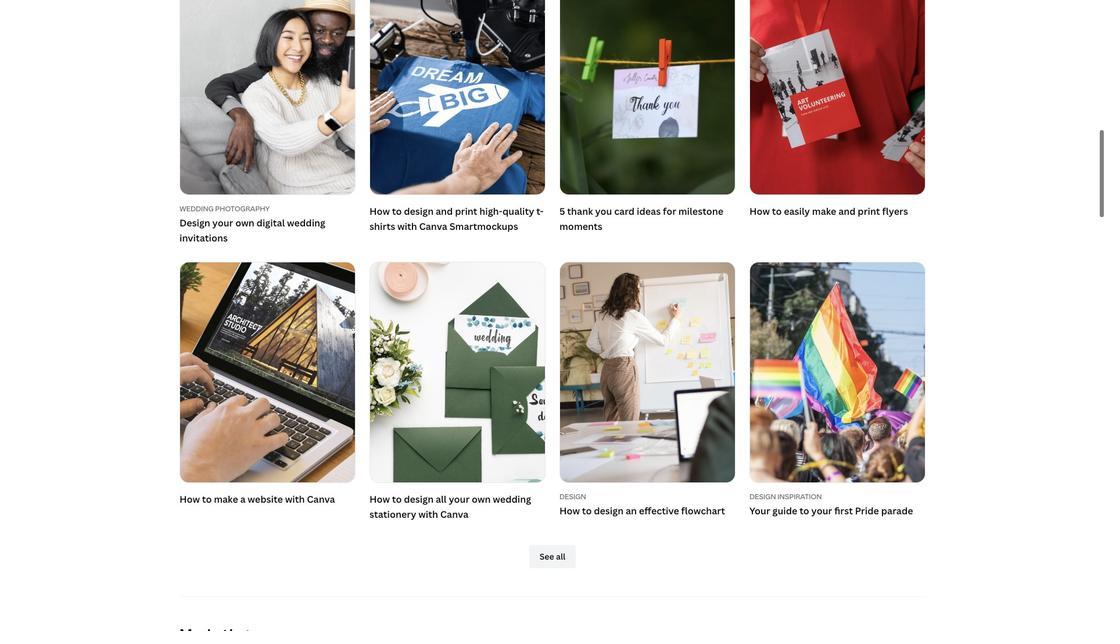 Task type: describe. For each thing, give the bounding box(es) containing it.
design how to design an effective flowchart
[[560, 492, 725, 518]]

crowd raising and holding rainbow gay and trans flags during a gay pride. image
[[750, 263, 925, 483]]

design for how to design an effective flowchart
[[560, 492, 586, 502]]

2 print from the left
[[858, 205, 881, 218]]

own inside the "how to design all your own wedding stationery with canva"
[[472, 493, 491, 506]]

design your own digital wedding invitations link
[[180, 216, 356, 246]]

an
[[626, 505, 637, 518]]

your inside the "how to design all your own wedding stationery with canva"
[[449, 493, 470, 506]]

wedding photography design your own digital wedding invitations
[[180, 204, 326, 244]]

5 thank you card ideas for milestone moments
[[560, 205, 724, 233]]

how for how to design all your own wedding stationery with canva
[[370, 493, 390, 506]]

design for your guide to your first pride parade
[[750, 492, 776, 502]]

how for how to easily make and print flyers
[[750, 205, 770, 218]]

how to make a website with canva
[[180, 493, 335, 506]]

to for how to design and print high-quality t- shirts with canva smartmockups
[[392, 205, 402, 218]]

5 thank you card ideas for milestone moments link
[[560, 0, 736, 237]]

canva inside the how to make a website with canva link
[[307, 493, 335, 506]]

how to design all your own wedding stationery with canva link
[[370, 262, 546, 525]]

flyers
[[883, 205, 909, 218]]

wedding photography link
[[180, 204, 356, 214]]

0 vertical spatial make
[[813, 205, 837, 218]]

canva inside how to design and print high-quality t- shirts with canva smartmockups
[[419, 220, 448, 233]]

2 and from the left
[[839, 205, 856, 218]]

quality
[[503, 205, 535, 218]]

wedding
[[180, 204, 214, 214]]

design inspiration your guide to your first pride parade
[[750, 492, 914, 518]]

how inside design how to design an effective flowchart
[[560, 505, 580, 518]]

you
[[595, 205, 612, 218]]

how to easily make and print flyers
[[750, 205, 909, 218]]

inspiration
[[778, 492, 822, 502]]

for
[[663, 205, 677, 218]]

your
[[750, 505, 771, 518]]

1 vertical spatial make
[[214, 493, 238, 506]]

5
[[560, 205, 565, 218]]

flowchart
[[682, 505, 725, 518]]

to for how to make a website with canva
[[202, 493, 212, 506]]

to inside design how to design an effective flowchart
[[582, 505, 592, 518]]

how for how to make a website with canva
[[180, 493, 200, 506]]

parade
[[882, 505, 914, 518]]

invitations
[[180, 232, 228, 244]]

smartmockups
[[450, 220, 518, 233]]

canva inside the "how to design all your own wedding stationery with canva"
[[441, 508, 469, 521]]

to for how to easily make and print flyers
[[772, 205, 782, 218]]

card
[[615, 205, 635, 218]]

moments
[[560, 220, 603, 233]]

design inspiration link
[[750, 492, 926, 502]]

print inside how to design and print high-quality t- shirts with canva smartmockups
[[455, 205, 478, 218]]

photography
[[215, 204, 270, 214]]

t-
[[537, 205, 544, 218]]

easily
[[784, 205, 810, 218]]

to for how to design all your own wedding stationery with canva
[[392, 493, 402, 506]]

design for with
[[404, 205, 434, 218]]

how to design all your own wedding stationery with canva
[[370, 493, 531, 521]]



Task type: locate. For each thing, give the bounding box(es) containing it.
your down photography
[[213, 217, 233, 230]]

0 vertical spatial with
[[398, 220, 417, 233]]

1 horizontal spatial wedding
[[493, 493, 531, 506]]

to inside the how to make a website with canva link
[[202, 493, 212, 506]]

how for how to design and print high-quality t- shirts with canva smartmockups
[[370, 205, 390, 218]]

1 print from the left
[[455, 205, 478, 218]]

your right all
[[449, 493, 470, 506]]

and up smartmockups
[[436, 205, 453, 218]]

0 horizontal spatial design
[[180, 217, 210, 230]]

design link
[[560, 492, 736, 502]]

to left an
[[582, 505, 592, 518]]

how to easily make and print flyers link
[[750, 0, 926, 222]]

1 horizontal spatial print
[[858, 205, 881, 218]]

0 vertical spatial canva
[[419, 220, 448, 233]]

1 horizontal spatial own
[[472, 493, 491, 506]]

make
[[813, 205, 837, 218], [214, 493, 238, 506]]

canva
[[419, 220, 448, 233], [307, 493, 335, 506], [441, 508, 469, 521]]

design inside wedding photography design your own digital wedding invitations
[[180, 217, 210, 230]]

pexels thới nam cao 10806198 image
[[560, 0, 735, 195]]

design inside design inspiration your guide to your first pride parade
[[750, 492, 776, 502]]

print up smartmockups
[[455, 205, 478, 218]]

how to design and print high-quality t- shirts with canva smartmockups
[[370, 205, 544, 233]]

canva down all
[[441, 508, 469, 521]]

effective
[[639, 505, 679, 518]]

how to design an effective flowchart link
[[560, 504, 736, 519]]

design for canva
[[404, 493, 434, 506]]

a
[[240, 493, 246, 506]]

wedding inside wedding photography design your own digital wedding invitations
[[287, 217, 326, 230]]

design inside the "how to design all your own wedding stationery with canva"
[[404, 493, 434, 506]]

and inside how to design and print high-quality t- shirts with canva smartmockups
[[436, 205, 453, 218]]

0 horizontal spatial and
[[436, 205, 453, 218]]

1 vertical spatial canva
[[307, 493, 335, 506]]

high-
[[480, 205, 503, 218]]

with inside the "how to design all your own wedding stationery with canva"
[[419, 508, 438, 521]]

1 vertical spatial with
[[285, 493, 305, 506]]

print
[[455, 205, 478, 218], [858, 205, 881, 218]]

with
[[398, 220, 417, 233], [285, 493, 305, 506], [419, 508, 438, 521]]

make right easily
[[813, 205, 837, 218]]

wedding for digital
[[287, 217, 326, 230]]

milestone
[[679, 205, 724, 218]]

how to make a website with canva link
[[180, 262, 356, 510]]

how inside the "how to design all your own wedding stationery with canva"
[[370, 493, 390, 506]]

to left easily
[[772, 205, 782, 218]]

0 vertical spatial own
[[236, 217, 254, 230]]

to inside the "how to design all your own wedding stationery with canva"
[[392, 493, 402, 506]]

ideas
[[637, 205, 661, 218]]

how inside how to design and print high-quality t- shirts with canva smartmockups
[[370, 205, 390, 218]]

your down design inspiration link at the right of the page
[[812, 505, 833, 518]]

to inside how to easily make and print flyers link
[[772, 205, 782, 218]]

stationery
[[370, 508, 417, 521]]

1 horizontal spatial design
[[560, 492, 586, 502]]

to up "shirts"
[[392, 205, 402, 218]]

own inside wedding photography design your own digital wedding invitations
[[236, 217, 254, 230]]

0 horizontal spatial wedding
[[287, 217, 326, 230]]

shirts
[[370, 220, 395, 233]]

and left flyers at the right top
[[839, 205, 856, 218]]

wedding inside the "how to design all your own wedding stationery with canva"
[[493, 493, 531, 506]]

1 horizontal spatial with
[[398, 220, 417, 233]]

own down photography
[[236, 217, 254, 230]]

how
[[370, 205, 390, 218], [750, 205, 770, 218], [180, 493, 200, 506], [370, 493, 390, 506], [560, 505, 580, 518]]

2 horizontal spatial with
[[419, 508, 438, 521]]

design
[[180, 217, 210, 230], [560, 492, 586, 502], [750, 492, 776, 502]]

0 horizontal spatial print
[[455, 205, 478, 218]]

2 vertical spatial with
[[419, 508, 438, 521]]

to down inspiration on the right
[[800, 505, 810, 518]]

design inside design how to design an effective flowchart
[[560, 492, 586, 502]]

print left flyers at the right top
[[858, 205, 881, 218]]

1 horizontal spatial your
[[449, 493, 470, 506]]

design inside design how to design an effective flowchart
[[594, 505, 624, 518]]

business coach presenting flowchart on board image
[[560, 263, 735, 483]]

your inside design inspiration your guide to your first pride parade
[[812, 505, 833, 518]]

design inside how to design and print high-quality t- shirts with canva smartmockups
[[404, 205, 434, 218]]

canva right website
[[307, 493, 335, 506]]

pride
[[856, 505, 879, 518]]

wedding for own
[[493, 493, 531, 506]]

0 vertical spatial wedding
[[287, 217, 326, 230]]

canva left smartmockups
[[419, 220, 448, 233]]

0 horizontal spatial own
[[236, 217, 254, 230]]

own
[[236, 217, 254, 230], [472, 493, 491, 506]]

website
[[248, 493, 283, 506]]

to up stationery
[[392, 493, 402, 506]]

design
[[404, 205, 434, 218], [404, 493, 434, 506], [594, 505, 624, 518]]

1 vertical spatial wedding
[[493, 493, 531, 506]]

and
[[436, 205, 453, 218], [839, 205, 856, 218]]

first
[[835, 505, 853, 518]]

how to design and print high-quality t- shirts with canva smartmockups link
[[370, 0, 546, 237]]

your
[[213, 217, 233, 230], [449, 493, 470, 506], [812, 505, 833, 518]]

1 and from the left
[[436, 205, 453, 218]]

wedding
[[287, 217, 326, 230], [493, 493, 531, 506]]

digital
[[257, 217, 285, 230]]

to inside how to design and print high-quality t- shirts with canva smartmockups
[[392, 205, 402, 218]]

your guide to your first pride parade link
[[750, 504, 926, 519]]

0 horizontal spatial your
[[213, 217, 233, 230]]

1 horizontal spatial make
[[813, 205, 837, 218]]

0 horizontal spatial make
[[214, 493, 238, 506]]

with right "shirts"
[[398, 220, 417, 233]]

1 horizontal spatial and
[[839, 205, 856, 218]]

2 horizontal spatial your
[[812, 505, 833, 518]]

with right website
[[285, 493, 305, 506]]

your inside wedding photography design your own digital wedding invitations
[[213, 217, 233, 230]]

to
[[392, 205, 402, 218], [772, 205, 782, 218], [202, 493, 212, 506], [392, 493, 402, 506], [582, 505, 592, 518], [800, 505, 810, 518]]

make left a
[[214, 493, 238, 506]]

to inside design inspiration your guide to your first pride parade
[[800, 505, 810, 518]]

2 horizontal spatial design
[[750, 492, 776, 502]]

to left a
[[202, 493, 212, 506]]

2 vertical spatial canva
[[441, 508, 469, 521]]

thank
[[568, 205, 593, 218]]

with inside how to design and print high-quality t- shirts with canva smartmockups
[[398, 220, 417, 233]]

own right all
[[472, 493, 491, 506]]

0 horizontal spatial with
[[285, 493, 305, 506]]

1 vertical spatial own
[[472, 493, 491, 506]]

all
[[436, 493, 447, 506]]

with down all
[[419, 508, 438, 521]]

guide
[[773, 505, 798, 518]]



Task type: vqa. For each thing, say whether or not it's contained in the screenshot.


